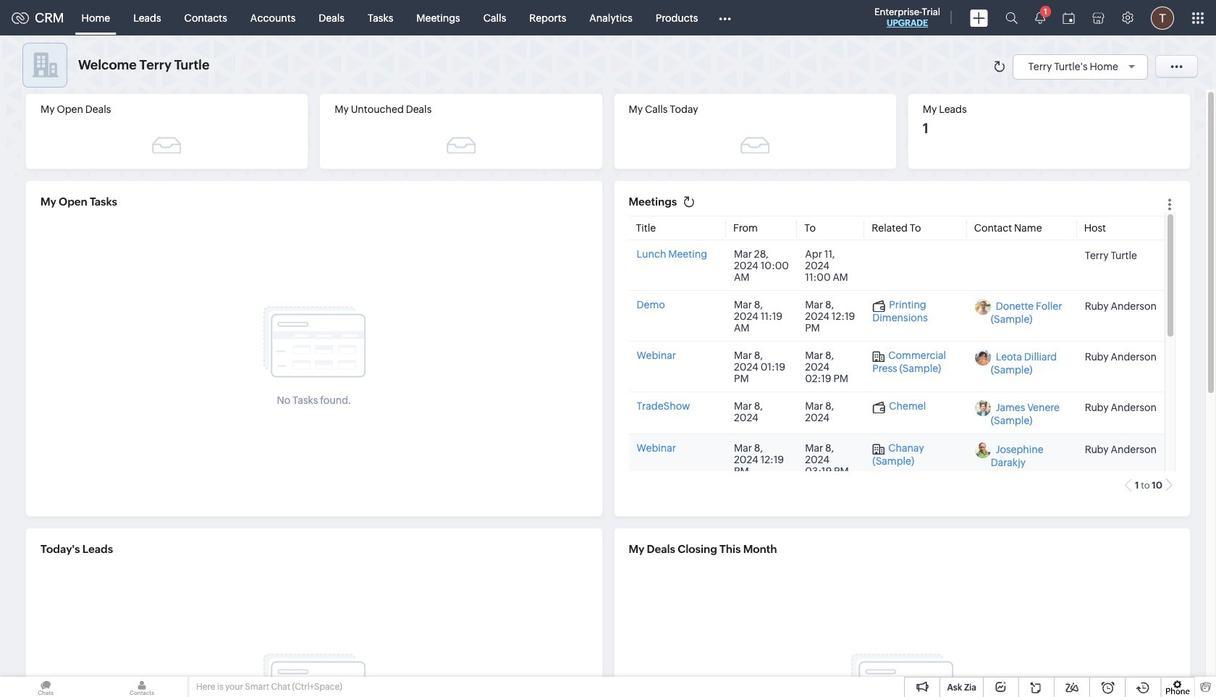 Task type: locate. For each thing, give the bounding box(es) containing it.
logo image
[[12, 12, 29, 24]]

Other Modules field
[[710, 6, 741, 29]]

calendar image
[[1063, 12, 1075, 24]]



Task type: describe. For each thing, give the bounding box(es) containing it.
search element
[[997, 0, 1026, 35]]

chats image
[[0, 677, 91, 697]]

profile image
[[1151, 6, 1174, 29]]

signals element
[[1026, 0, 1054, 35]]

search image
[[1005, 12, 1018, 24]]

contacts image
[[96, 677, 187, 697]]

create menu image
[[970, 9, 988, 26]]

profile element
[[1142, 0, 1183, 35]]

create menu element
[[961, 0, 997, 35]]



Task type: vqa. For each thing, say whether or not it's contained in the screenshot.
Calendar 'Icon'
yes



